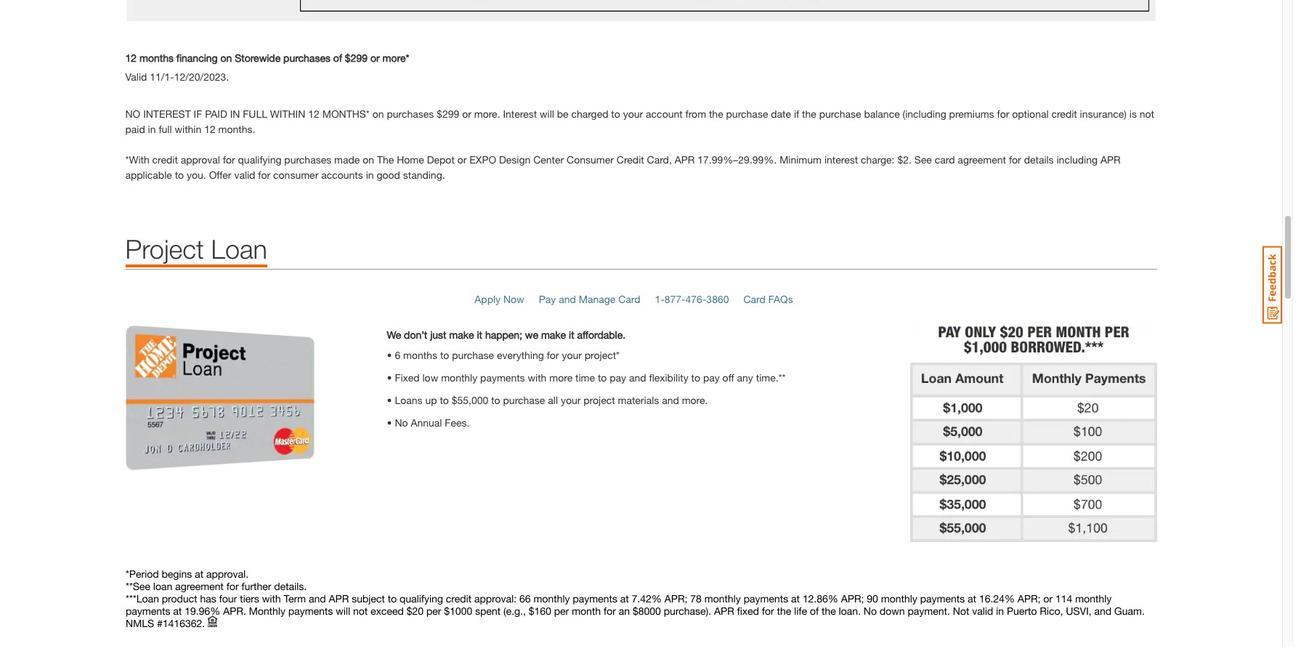 Task type: describe. For each thing, give the bounding box(es) containing it.
• for • fixed low monthly payments with more time to pay and flexibility to pay off any time.**
[[387, 371, 392, 384]]

the
[[377, 153, 394, 166]]

applicable
[[125, 168, 172, 181]]

in inside *with credit approval for qualifying purchases made on the home depot or expo design center consumer credit card, apr 17.99%–29.99%. minimum interest charge: $2. see card agreement for details including apr applicable to you. offer valid for consumer accounts in good standing.
[[366, 168, 374, 181]]

card,
[[647, 153, 672, 166]]

purchase down with
[[503, 394, 545, 406]]

no
[[125, 107, 140, 120]]

$55,000
[[452, 394, 489, 406]]

project*
[[585, 349, 620, 361]]

center
[[534, 153, 564, 166]]

loan
[[211, 233, 267, 264]]

be
[[557, 107, 569, 120]]

loans
[[395, 394, 423, 406]]

pay
[[539, 293, 556, 305]]

1 horizontal spatial more.
[[682, 394, 708, 406]]

we
[[525, 328, 539, 341]]

we
[[387, 328, 401, 341]]

card faqs link
[[744, 293, 793, 305]]

1 apr from the left
[[675, 153, 695, 166]]

payments
[[481, 371, 525, 384]]

(including
[[903, 107, 947, 120]]

3860
[[707, 293, 729, 305]]

off
[[723, 371, 735, 384]]

feedback link image
[[1263, 246, 1283, 324]]

consumer
[[567, 153, 614, 166]]

1 pay from the left
[[610, 371, 627, 384]]

purchase up monthly
[[452, 349, 494, 361]]

depot
[[427, 153, 455, 166]]

offer
[[209, 168, 231, 181]]

charged
[[572, 107, 609, 120]]

premiums
[[950, 107, 995, 120]]

manage
[[579, 293, 616, 305]]

project
[[584, 394, 615, 406]]

consumer
[[273, 168, 319, 181]]

purchase left balance
[[820, 107, 862, 120]]

12 months financing on storewide purchases of $299 or more* link
[[125, 50, 409, 65]]

good
[[377, 168, 400, 181]]

flexibility
[[649, 371, 689, 384]]

everything
[[497, 349, 544, 361]]

2 it from the left
[[569, 328, 575, 341]]

no interest if paid in full within 12 months* on purchases $299 or more. interest will be charged to your account from the purchase date if the purchase balance (including premiums for optional credit insurance) is not paid in full within 12 months.
[[125, 107, 1155, 135]]

• 6 months to purchase everything for your project*
[[387, 349, 620, 361]]

877-
[[665, 293, 686, 305]]

within
[[175, 123, 202, 135]]

details
[[1025, 153, 1054, 166]]

• 6
[[387, 349, 401, 361]]

with
[[528, 371, 547, 384]]

up
[[425, 394, 437, 406]]

card
[[935, 153, 955, 166]]

476-
[[686, 293, 707, 305]]

12 inside 12 months financing on storewide purchases of $299 or more* valid 11/1-12/20/2023.
[[125, 51, 137, 64]]

2 pay from the left
[[703, 371, 720, 384]]

approval
[[181, 153, 220, 166]]

insurance)
[[1081, 107, 1127, 120]]

of
[[333, 51, 342, 64]]

• loans up to $55,000 to purchase all your project materials and more.
[[387, 394, 708, 406]]

if
[[794, 107, 800, 120]]

• no annual fees.
[[387, 416, 470, 429]]

more. inside no interest if paid in full within 12 months* on purchases $299 or more. interest will be charged to your account from the purchase date if the purchase balance (including premiums for optional credit insurance) is not paid in full within 12 months.
[[474, 107, 500, 120]]

1-877-476-3860 link
[[655, 293, 729, 305]]

standing.
[[403, 168, 445, 181]]

balance
[[865, 107, 900, 120]]

credit inside no interest if paid in full within 12 months* on purchases $299 or more. interest will be charged to your account from the purchase date if the purchase balance (including premiums for optional credit insurance) is not paid in full within 12 months.
[[1052, 107, 1078, 120]]

purchases inside no interest if paid in full within 12 months* on purchases $299 or more. interest will be charged to your account from the purchase date if the purchase balance (including premiums for optional credit insurance) is not paid in full within 12 months.
[[387, 107, 434, 120]]

1 card from the left
[[619, 293, 641, 305]]

apply
[[475, 293, 501, 305]]

credit
[[617, 153, 644, 166]]

just
[[430, 328, 447, 341]]

17.99%–29.99%.
[[698, 153, 777, 166]]

1 the from the left
[[709, 107, 724, 120]]

to right up
[[440, 394, 449, 406]]

months*
[[322, 107, 370, 120]]

*with
[[125, 153, 150, 166]]

time
[[576, 371, 595, 384]]

or inside 12 months financing on storewide purchases of $299 or more* valid 11/1-12/20/2023.
[[371, 51, 380, 64]]

purchases for on
[[284, 153, 332, 166]]

financing
[[176, 51, 218, 64]]

now
[[504, 293, 525, 305]]

valid
[[234, 168, 255, 181]]

monthly
[[441, 371, 478, 384]]

project
[[125, 233, 204, 264]]

$299 inside no interest if paid in full within 12 months* on purchases $299 or more. interest will be charged to your account from the purchase date if the purchase balance (including premiums for optional credit insurance) is not paid in full within 12 months.
[[437, 107, 460, 120]]

pay and manage card link
[[539, 293, 641, 305]]

made
[[334, 153, 360, 166]]

• for • no annual fees.
[[387, 416, 392, 429]]

paid
[[125, 123, 145, 135]]

you.
[[187, 168, 206, 181]]

project loan payment chart example image
[[910, 325, 1157, 542]]

we don't just make it happen; we make it affordable.
[[387, 328, 626, 341]]

for left details
[[1010, 153, 1022, 166]]

optional
[[1013, 107, 1049, 120]]



Task type: locate. For each thing, give the bounding box(es) containing it.
to right the flexibility
[[692, 371, 701, 384]]

affordable.
[[577, 328, 626, 341]]

2 make from the left
[[541, 328, 566, 341]]

0 vertical spatial or
[[371, 51, 380, 64]]

1 horizontal spatial card
[[744, 293, 766, 305]]

1 vertical spatial purchases
[[387, 107, 434, 120]]

your left account
[[623, 107, 643, 120]]

if
[[194, 107, 202, 120]]

0 vertical spatial your
[[623, 107, 643, 120]]

• left no
[[387, 416, 392, 429]]

in left good
[[366, 168, 374, 181]]

and up "materials"
[[629, 371, 647, 384]]

pay down project*
[[610, 371, 627, 384]]

1 vertical spatial your
[[562, 349, 582, 361]]

1 horizontal spatial credit
[[1052, 107, 1078, 120]]

in
[[148, 123, 156, 135], [366, 168, 374, 181]]

make right just
[[449, 328, 474, 341]]

2 vertical spatial your
[[561, 394, 581, 406]]

$299 right of
[[345, 51, 368, 64]]

the right if on the top
[[802, 107, 817, 120]]

$2.
[[898, 153, 912, 166]]

on inside *with credit approval for qualifying purchases made on the home depot or expo design center consumer credit card, apr 17.99%–29.99%. minimum interest charge: $2. see card agreement for details including apr applicable to you. offer valid for consumer accounts in good standing.
[[363, 153, 374, 166]]

2 vertical spatial 12
[[204, 123, 216, 135]]

to down just
[[440, 349, 449, 361]]

card
[[619, 293, 641, 305], [744, 293, 766, 305]]

for down the qualifying
[[258, 168, 270, 181]]

or
[[371, 51, 380, 64], [462, 107, 472, 120], [458, 153, 467, 166]]

paid
[[205, 107, 227, 120]]

purchases
[[284, 51, 331, 64], [387, 107, 434, 120], [284, 153, 332, 166]]

1 horizontal spatial apr
[[1101, 153, 1121, 166]]

0 vertical spatial on
[[221, 51, 232, 64]]

date
[[771, 107, 792, 120]]

apr right the card,
[[675, 153, 695, 166]]

in
[[230, 107, 240, 120]]

0 horizontal spatial apr
[[675, 153, 695, 166]]

the right 'from' at the top of page
[[709, 107, 724, 120]]

0 vertical spatial $299
[[345, 51, 368, 64]]

$299 up the depot
[[437, 107, 460, 120]]

1 horizontal spatial 12
[[204, 123, 216, 135]]

0 horizontal spatial it
[[477, 328, 483, 341]]

more. down the flexibility
[[682, 394, 708, 406]]

0 horizontal spatial months
[[140, 51, 174, 64]]

0 horizontal spatial 12
[[125, 51, 137, 64]]

purchases up consumer in the left of the page
[[284, 153, 332, 166]]

and right pay on the left top
[[559, 293, 576, 305]]

months inside 12 months financing on storewide purchases of $299 or more* valid 11/1-12/20/2023.
[[140, 51, 174, 64]]

alt text image
[[125, 557, 1157, 642]]

fixed
[[395, 371, 420, 384]]

including
[[1057, 153, 1098, 166]]

months
[[140, 51, 174, 64], [403, 349, 438, 361]]

12 down paid
[[204, 123, 216, 135]]

it left happen;
[[477, 328, 483, 341]]

agreement
[[958, 153, 1007, 166]]

$299
[[345, 51, 368, 64], [437, 107, 460, 120]]

on right the months*
[[373, 107, 384, 120]]

12
[[125, 51, 137, 64], [308, 107, 320, 120], [204, 123, 216, 135]]

purchases up "home"
[[387, 107, 434, 120]]

to right charged on the left top of the page
[[612, 107, 621, 120]]

• left fixed on the bottom
[[387, 371, 392, 384]]

2 horizontal spatial and
[[662, 394, 679, 406]]

1 vertical spatial or
[[462, 107, 472, 120]]

1 horizontal spatial and
[[629, 371, 647, 384]]

valid
[[125, 70, 147, 83]]

storewide
[[235, 51, 281, 64]]

1 horizontal spatial make
[[541, 328, 566, 341]]

more. left interest
[[474, 107, 500, 120]]

2 card from the left
[[744, 293, 766, 305]]

accounts
[[321, 168, 363, 181]]

1 vertical spatial months
[[403, 349, 438, 361]]

0 vertical spatial in
[[148, 123, 156, 135]]

0 horizontal spatial more.
[[474, 107, 500, 120]]

2 • from the top
[[387, 394, 392, 406]]

0 vertical spatial credit
[[1052, 107, 1078, 120]]

annual
[[411, 416, 442, 429]]

more.
[[474, 107, 500, 120], [682, 394, 708, 406]]

your
[[623, 107, 643, 120], [562, 349, 582, 361], [561, 394, 581, 406]]

1 horizontal spatial it
[[569, 328, 575, 341]]

credit right optional
[[1052, 107, 1078, 120]]

2 apr from the left
[[1101, 153, 1121, 166]]

purchases inside 12 months financing on storewide purchases of $299 or more* valid 11/1-12/20/2023.
[[284, 51, 331, 64]]

your right all
[[561, 394, 581, 406]]

months down the don't
[[403, 349, 438, 361]]

months for • 6
[[403, 349, 438, 361]]

0 horizontal spatial make
[[449, 328, 474, 341]]

• for • loans up to $55,000 to purchase all your project materials and more.
[[387, 394, 392, 406]]

0 horizontal spatial the
[[709, 107, 724, 120]]

materials
[[618, 394, 659, 406]]

on inside no interest if paid in full within 12 months* on purchases $299 or more. interest will be charged to your account from the purchase date if the purchase balance (including premiums for optional credit insurance) is not paid in full within 12 months.
[[373, 107, 384, 120]]

0 horizontal spatial and
[[559, 293, 576, 305]]

1 vertical spatial •
[[387, 394, 392, 406]]

or left expo
[[458, 153, 467, 166]]

on left the
[[363, 153, 374, 166]]

for up the more
[[547, 349, 559, 361]]

12 up valid
[[125, 51, 137, 64]]

the
[[709, 107, 724, 120], [802, 107, 817, 120]]

1 vertical spatial and
[[629, 371, 647, 384]]

any
[[737, 371, 754, 384]]

2 horizontal spatial 12
[[308, 107, 320, 120]]

to left you. at the top left of page
[[175, 168, 184, 181]]

your up the more
[[562, 349, 582, 361]]

design
[[499, 153, 531, 166]]

to inside *with credit approval for qualifying purchases made on the home depot or expo design center consumer credit card, apr 17.99%–29.99%. minimum interest charge: $2. see card agreement for details including apr applicable to you. offer valid for consumer accounts in good standing.
[[175, 168, 184, 181]]

0 vertical spatial more.
[[474, 107, 500, 120]]

1 vertical spatial $299
[[437, 107, 460, 120]]

credit
[[1052, 107, 1078, 120], [152, 153, 178, 166]]

1 make from the left
[[449, 328, 474, 341]]

make right we
[[541, 328, 566, 341]]

is
[[1130, 107, 1137, 120]]

full
[[159, 123, 172, 135]]

0 horizontal spatial $299
[[345, 51, 368, 64]]

12 months financing on storewide purchases of $299 or more* valid 11/1-12/20/2023.
[[125, 51, 409, 83]]

for left optional
[[998, 107, 1010, 120]]

project loan card image
[[125, 325, 373, 470]]

more
[[550, 371, 573, 384]]

purchases inside *with credit approval for qualifying purchases made on the home depot or expo design center consumer credit card, apr 17.99%–29.99%. minimum interest charge: $2. see card agreement for details including apr applicable to you. offer valid for consumer accounts in good standing.
[[284, 153, 332, 166]]

purchases left of
[[284, 51, 331, 64]]

1 vertical spatial in
[[366, 168, 374, 181]]

1 horizontal spatial pay
[[703, 371, 720, 384]]

don't
[[404, 328, 428, 341]]

0 vertical spatial purchases
[[284, 51, 331, 64]]

happen;
[[485, 328, 523, 341]]

it left affordable.
[[569, 328, 575, 341]]

not
[[1140, 107, 1155, 120]]

fees.
[[445, 416, 470, 429]]

1 it from the left
[[477, 328, 483, 341]]

1 vertical spatial credit
[[152, 153, 178, 166]]

2 vertical spatial on
[[363, 153, 374, 166]]

2 vertical spatial and
[[662, 394, 679, 406]]

qualifying
[[238, 153, 282, 166]]

interest
[[143, 107, 191, 120]]

full
[[243, 107, 267, 120]]

faqs
[[769, 293, 793, 305]]

1 horizontal spatial $299
[[437, 107, 460, 120]]

2 vertical spatial purchases
[[284, 153, 332, 166]]

11/1-
[[150, 70, 174, 83]]

•
[[387, 371, 392, 384], [387, 394, 392, 406], [387, 416, 392, 429]]

purchase
[[727, 107, 769, 120], [820, 107, 862, 120], [452, 349, 494, 361], [503, 394, 545, 406]]

apr right including
[[1101, 153, 1121, 166]]

within
[[270, 107, 306, 120]]

0 horizontal spatial pay
[[610, 371, 627, 384]]

it
[[477, 328, 483, 341], [569, 328, 575, 341]]

0 vertical spatial and
[[559, 293, 576, 305]]

purchases for $299
[[284, 51, 331, 64]]

pay
[[610, 371, 627, 384], [703, 371, 720, 384]]

interest
[[503, 107, 537, 120]]

all
[[548, 394, 558, 406]]

0 vertical spatial 12
[[125, 51, 137, 64]]

home
[[397, 153, 424, 166]]

low
[[423, 371, 438, 384]]

or inside no interest if paid in full within 12 months* on purchases $299 or more. interest will be charged to your account from the purchase date if the purchase balance (including premiums for optional credit insurance) is not paid in full within 12 months.
[[462, 107, 472, 120]]

in inside no interest if paid in full within 12 months* on purchases $299 or more. interest will be charged to your account from the purchase date if the purchase balance (including premiums for optional credit insurance) is not paid in full within 12 months.
[[148, 123, 156, 135]]

or inside *with credit approval for qualifying purchases made on the home depot or expo design center consumer credit card, apr 17.99%–29.99%. minimum interest charge: $2. see card agreement for details including apr applicable to you. offer valid for consumer accounts in good standing.
[[458, 153, 467, 166]]

card faqs
[[744, 293, 793, 305]]

project loan
[[125, 233, 267, 264]]

3 • from the top
[[387, 416, 392, 429]]

1 horizontal spatial in
[[366, 168, 374, 181]]

pay left off
[[703, 371, 720, 384]]

1 vertical spatial more.
[[682, 394, 708, 406]]

for up offer
[[223, 153, 235, 166]]

months for 12
[[140, 51, 174, 64]]

1-
[[655, 293, 665, 305]]

or up expo
[[462, 107, 472, 120]]

your inside no interest if paid in full within 12 months* on purchases $299 or more. interest will be charged to your account from the purchase date if the purchase balance (including premiums for optional credit insurance) is not paid in full within 12 months.
[[623, 107, 643, 120]]

expo
[[470, 153, 497, 166]]

1 horizontal spatial months
[[403, 349, 438, 361]]

on right financing
[[221, 51, 232, 64]]

2 vertical spatial or
[[458, 153, 467, 166]]

pay and manage card
[[539, 293, 641, 305]]

1 vertical spatial on
[[373, 107, 384, 120]]

0 vertical spatial •
[[387, 371, 392, 384]]

purchase left date
[[727, 107, 769, 120]]

see
[[915, 153, 932, 166]]

card left faqs
[[744, 293, 766, 305]]

on
[[221, 51, 232, 64], [373, 107, 384, 120], [363, 153, 374, 166]]

1-877-476-3860
[[655, 293, 729, 305]]

to inside no interest if paid in full within 12 months* on purchases $299 or more. interest will be charged to your account from the purchase date if the purchase balance (including premiums for optional credit insurance) is not paid in full within 12 months.
[[612, 107, 621, 120]]

0 horizontal spatial card
[[619, 293, 641, 305]]

6-month everyday financing  available* on purchases of  $299 or more image
[[125, 0, 1157, 21]]

credit inside *with credit approval for qualifying purchases made on the home depot or expo design center consumer credit card, apr 17.99%–29.99%. minimum interest charge: $2. see card agreement for details including apr applicable to you. offer valid for consumer accounts in good standing.
[[152, 153, 178, 166]]

1 horizontal spatial the
[[802, 107, 817, 120]]

and down the flexibility
[[662, 394, 679, 406]]

0 horizontal spatial credit
[[152, 153, 178, 166]]

card left 1-
[[619, 293, 641, 305]]

0 vertical spatial months
[[140, 51, 174, 64]]

from
[[686, 107, 707, 120]]

more*
[[383, 51, 409, 64]]

• left loans
[[387, 394, 392, 406]]

to right time on the left of page
[[598, 371, 607, 384]]

2 the from the left
[[802, 107, 817, 120]]

minimum
[[780, 153, 822, 166]]

to down the payments
[[491, 394, 501, 406]]

or left more*
[[371, 51, 380, 64]]

in left full
[[148, 123, 156, 135]]

1 • from the top
[[387, 371, 392, 384]]

credit up applicable
[[152, 153, 178, 166]]

for
[[998, 107, 1010, 120], [223, 153, 235, 166], [1010, 153, 1022, 166], [258, 168, 270, 181], [547, 349, 559, 361]]

charge:
[[861, 153, 895, 166]]

on inside 12 months financing on storewide purchases of $299 or more* valid 11/1-12/20/2023.
[[221, 51, 232, 64]]

2 vertical spatial •
[[387, 416, 392, 429]]

no
[[395, 416, 408, 429]]

months.
[[218, 123, 255, 135]]

1 vertical spatial 12
[[308, 107, 320, 120]]

for inside no interest if paid in full within 12 months* on purchases $299 or more. interest will be charged to your account from the purchase date if the purchase balance (including premiums for optional credit insurance) is not paid in full within 12 months.
[[998, 107, 1010, 120]]

will
[[540, 107, 555, 120]]

12 right "within"
[[308, 107, 320, 120]]

0 horizontal spatial in
[[148, 123, 156, 135]]

$299 inside 12 months financing on storewide purchases of $299 or more* valid 11/1-12/20/2023.
[[345, 51, 368, 64]]

months up 11/1-
[[140, 51, 174, 64]]



Task type: vqa. For each thing, say whether or not it's contained in the screenshot.
2nd the pay from the left
yes



